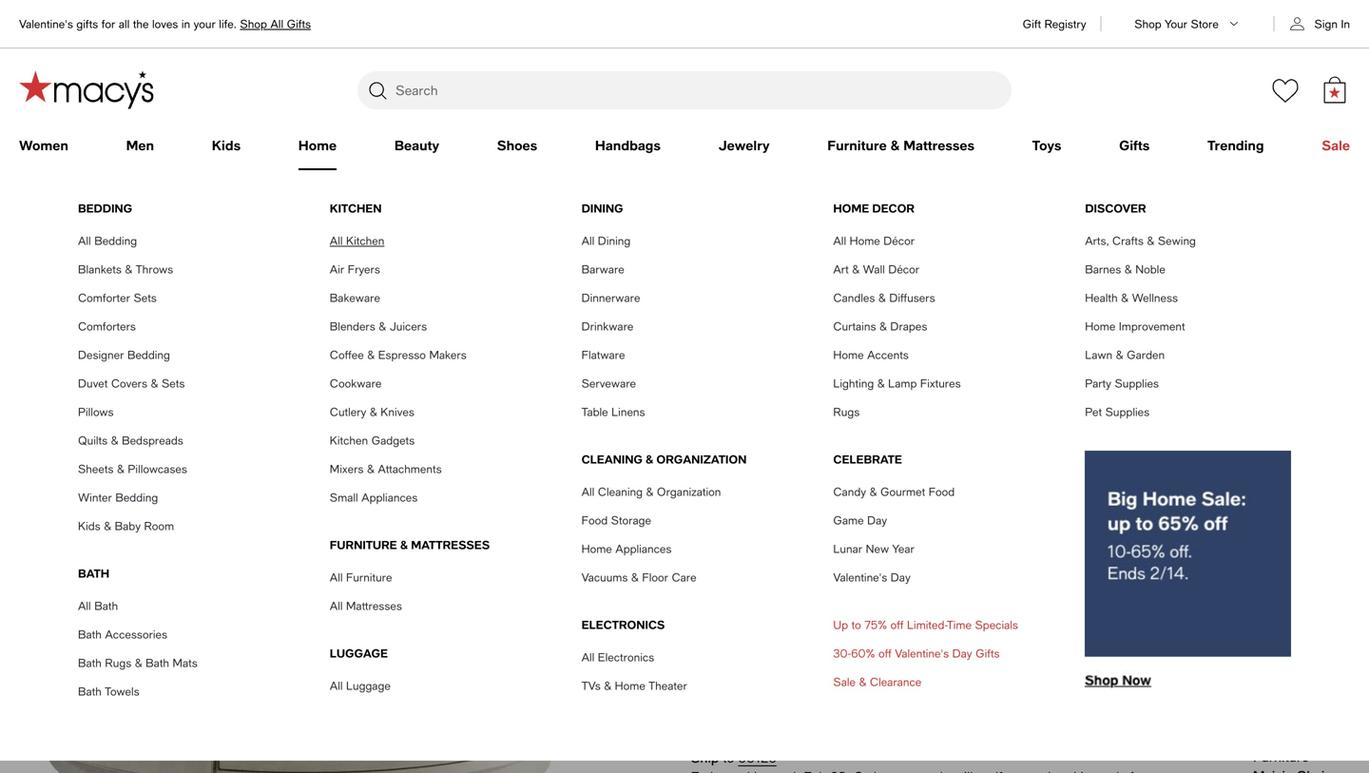 Task type: locate. For each thing, give the bounding box(es) containing it.
0 horizontal spatial kids
[[78, 519, 101, 533]]

0 vertical spatial organization
[[657, 453, 747, 466]]

1 shop from the left
[[240, 17, 267, 30]]

1 horizontal spatial gifts
[[976, 647, 1000, 660]]

& right sheets
[[117, 462, 125, 476]]

of up 'candy'
[[854, 459, 865, 473]]

bedding for winter
[[115, 491, 158, 504]]

1 vertical spatial payments
[[799, 459, 851, 473]]

& for candy & gourmet food link at the right of page
[[870, 485, 878, 498]]

1 vertical spatial luggage
[[346, 679, 391, 692]]

1 vertical spatial appliances
[[616, 542, 672, 556]]

all up food storage
[[582, 485, 595, 498]]

0 vertical spatial to
[[852, 618, 862, 632]]

health & wellness
[[1086, 291, 1179, 304]]

1 vertical spatial of
[[854, 459, 865, 473]]

women button
[[19, 132, 68, 159]]

day inside 30-60% off valentine's day gifts link
[[953, 647, 973, 660]]

day
[[868, 514, 888, 527], [891, 571, 911, 584], [953, 647, 973, 660]]

0 horizontal spatial for
[[102, 17, 115, 30]]

add
[[887, 686, 913, 702]]

home for home
[[298, 137, 337, 153]]

& for coffee & espresso makers link
[[367, 348, 375, 361]]

all up all mattresses
[[330, 571, 343, 584]]

table down serveware
[[582, 405, 608, 419]]

esme
[[1254, 497, 1288, 512]]

for
[[102, 17, 115, 30], [854, 414, 868, 427]]

round down art
[[771, 280, 845, 309]]

game day
[[834, 514, 888, 527]]

all dining
[[582, 234, 631, 247]]

to for ship
[[723, 750, 735, 766]]

& for blenders & juicers link
[[379, 320, 386, 333]]

1 vertical spatial kids
[[78, 519, 101, 533]]

dinnerware link
[[582, 289, 788, 306]]

0 vertical spatial sets
[[134, 291, 157, 304]]

cleaning up food storage
[[598, 485, 643, 498]]

all mattresses
[[330, 599, 402, 613]]

home for home decor
[[834, 202, 870, 215]]

0 vertical spatial luggage
[[330, 647, 388, 660]]

1 vertical spatial kitchen
[[346, 234, 385, 247]]

& left knives
[[370, 405, 377, 419]]

mattresses
[[904, 137, 975, 153], [411, 538, 490, 552], [346, 599, 402, 613]]

round left 'coffe'
[[1292, 497, 1332, 512]]

appliances for small appliances
[[362, 491, 418, 504]]

1 horizontal spatial to
[[852, 618, 862, 632]]

1 vertical spatial furniture & mattresses
[[330, 538, 490, 552]]

& right 'coffee' at the left of page
[[367, 348, 375, 361]]

day inside the valentine's day "link"
[[891, 571, 911, 584]]

& up 'all cleaning & organization'
[[646, 453, 654, 466]]

dinnerware
[[582, 291, 641, 304]]

1 horizontal spatial shop
[[1135, 17, 1162, 30]]

1 vertical spatial for
[[854, 414, 868, 427]]

card.
[[1094, 414, 1122, 427]]

dining up the barware
[[598, 234, 631, 247]]

1 vertical spatial electronics
[[598, 651, 655, 664]]

gifts up "discover"
[[1120, 137, 1150, 153]]

sign in link
[[1315, 16, 1351, 31]]

a up collection
[[92, 325, 98, 334]]

& for health & wellness link
[[1122, 291, 1129, 304]]

all for all kitchen
[[330, 234, 343, 247]]

collection
[[48, 337, 103, 346]]

0 horizontal spatial food
[[582, 514, 608, 527]]

0 vertical spatial food
[[929, 485, 955, 498]]

none number field inside maisie round cocktail table group
[[729, 602, 767, 640]]

0 horizontal spatial table
[[582, 405, 608, 419]]

macy's
[[1055, 414, 1091, 427]]

part
[[53, 325, 75, 334]]

0 vertical spatial of
[[77, 325, 89, 334]]

limited- inside home group
[[907, 618, 947, 632]]

luggage inside all luggage link
[[346, 679, 391, 692]]

limited-time special
[[691, 359, 864, 377]]

luggage up all luggage
[[330, 647, 388, 660]]

gifts button
[[1120, 132, 1150, 159]]

electronics up all electronics
[[582, 618, 665, 632]]

maisie chairside table image
[[1254, 621, 1351, 740]]

time up 30-60% off valentine's day gifts link
[[947, 618, 972, 632]]

all up tvs
[[582, 651, 595, 664]]

clearance
[[870, 675, 922, 689]]

dining up all dining
[[582, 202, 624, 215]]

1 vertical spatial with
[[915, 459, 937, 473]]

all for all bath
[[78, 599, 91, 613]]

kitchen
[[330, 202, 382, 215], [346, 234, 385, 247], [330, 434, 368, 447]]

to inside maisie round cocktail table group
[[723, 750, 735, 766]]

& down the 60%
[[859, 675, 867, 689]]

all inside 'link'
[[582, 651, 595, 664]]

décor up cocktail
[[889, 263, 920, 276]]

maisie round cocktail table
[[691, 280, 1009, 309]]

table linens link
[[582, 403, 788, 420]]

0 horizontal spatial appliances
[[362, 491, 418, 504]]

2 vertical spatial gifts
[[976, 647, 1000, 660]]

lunar new year link
[[834, 540, 1040, 557]]

2 vertical spatial kitchen
[[330, 434, 368, 447]]

bath down all bath at bottom left
[[78, 628, 102, 641]]

up to 75% off limited-time specials
[[834, 618, 1019, 632]]

shop all gifts link
[[240, 17, 311, 30]]

0 vertical spatial furniture & mattresses
[[828, 137, 975, 153]]

1 horizontal spatial table
[[949, 280, 1009, 309]]

supplies down garden in the top right of the page
[[1115, 377, 1160, 390]]

0 horizontal spatial round
[[771, 280, 845, 309]]

1 vertical spatial a
[[1046, 414, 1052, 427]]

payments down '$939.00'
[[802, 414, 851, 427]]

all
[[271, 17, 284, 30], [78, 234, 91, 247], [330, 234, 343, 247], [582, 234, 595, 247], [834, 234, 847, 247], [582, 485, 595, 498], [330, 571, 343, 584], [78, 599, 91, 613], [330, 599, 343, 613], [582, 651, 595, 664], [330, 679, 343, 692]]

valentine's inside "link"
[[834, 571, 888, 584]]

1 horizontal spatial sale
[[1322, 137, 1351, 153]]

0 vertical spatial supplies
[[1115, 377, 1160, 390]]

0 horizontal spatial furniture & mattresses
[[330, 538, 490, 552]]

0 vertical spatial valentine's
[[19, 17, 73, 30]]

food left storage
[[582, 514, 608, 527]]

electronics
[[582, 618, 665, 632], [598, 651, 655, 664]]

bath up all bath at bottom left
[[78, 567, 109, 580]]

sale for sale
[[1322, 137, 1351, 153]]

cleaning
[[582, 453, 643, 466], [598, 485, 643, 498]]

furniture up all furniture
[[330, 538, 397, 552]]

2 organization from the top
[[657, 485, 721, 498]]

all luggage link
[[330, 677, 536, 694]]

1 vertical spatial supplies
[[1106, 405, 1150, 419]]

sets down 'throws'
[[134, 291, 157, 304]]

winter
[[78, 491, 112, 504]]

0 horizontal spatial gifts
[[287, 17, 311, 30]]

breadcrumbs element
[[19, 249, 1351, 268]]

mattresses inside popup button
[[904, 137, 975, 153]]

sale inside home group
[[834, 675, 856, 689]]

home down health
[[1086, 320, 1116, 333]]

1 vertical spatial round
[[1292, 497, 1332, 512]]

comforters
[[78, 320, 136, 333]]

valentine's left gifts
[[19, 17, 73, 30]]

shop right life.
[[240, 17, 267, 30]]

0 horizontal spatial time
[[756, 359, 793, 377]]

furniture - image
[[19, 280, 582, 773]]

& left juicers
[[379, 320, 386, 333]]

kitchen gadgets
[[330, 434, 415, 447]]

furniture
[[828, 137, 887, 153], [1254, 478, 1310, 493], [330, 538, 397, 552], [346, 571, 392, 584], [1254, 749, 1310, 765]]

0 vertical spatial dining
[[582, 202, 624, 215]]

day for valentine's day
[[891, 571, 911, 584]]

sale down the 30-
[[834, 675, 856, 689]]

kitchen gadgets link
[[330, 432, 536, 449]]

all up art
[[834, 234, 847, 247]]

& right candles
[[879, 291, 886, 304]]

bag
[[936, 686, 961, 702]]

add to bag
[[887, 686, 961, 702]]

coffe
[[1336, 497, 1370, 512]]

1 vertical spatial time
[[947, 618, 972, 632]]

in
[[83, 403, 92, 412]]

0 vertical spatial décor
[[884, 234, 915, 247]]

2 horizontal spatial valentine's
[[895, 647, 949, 660]]

a inside with a macy's card. *
[[1046, 414, 1052, 427]]

maisie round cocktail table heading
[[691, 280, 1157, 309]]

off right 75%
[[891, 618, 904, 632]]

2 vertical spatial mattresses
[[346, 599, 402, 613]]

1 horizontal spatial of
[[854, 459, 865, 473]]

to inside home group
[[852, 618, 862, 632]]

year
[[762, 546, 787, 561]]

0 horizontal spatial day
[[868, 514, 888, 527]]

home up vacuums
[[582, 542, 612, 556]]

valentine's for valentine's gifts for all the loves in your life. shop all gifts
[[19, 17, 73, 30]]

0 horizontal spatial rugs
[[105, 656, 131, 670]]

with up candy & gourmet food link at the right of page
[[915, 459, 937, 473]]

& right the lawn
[[1116, 348, 1124, 361]]

0 horizontal spatial sale
[[834, 675, 856, 689]]

arts,
[[1086, 234, 1110, 247]]

home improvement
[[1086, 320, 1186, 333]]

bakeware link
[[330, 289, 536, 306]]

sale for sale & clearance
[[834, 675, 856, 689]]

limited-
[[691, 359, 756, 377], [907, 618, 947, 632]]

suggested payments for
[[742, 414, 871, 427]]

main content main content
[[0, 182, 1370, 773]]

1 vertical spatial valentine's
[[834, 571, 888, 584]]

to right ship
[[723, 750, 735, 766]]

& up the decor
[[891, 137, 900, 153]]

kids for kids
[[212, 137, 241, 153]]

valentine's down up to 75% off limited-time specials
[[895, 647, 949, 660]]

kitchen up fryers
[[346, 234, 385, 247]]

protection
[[791, 546, 852, 561]]

all down all furniture
[[330, 599, 343, 613]]

barnes & noble link
[[1086, 261, 1292, 278]]

gifts right life.
[[287, 17, 311, 30]]

& up all furniture link
[[400, 538, 408, 552]]

comforter sets link
[[78, 289, 284, 306]]

0 vertical spatial for
[[102, 17, 115, 30]]

1 horizontal spatial rugs
[[834, 405, 860, 419]]

bath rugs & bath mats
[[78, 656, 198, 670]]

4
[[718, 459, 725, 473]]

loves
[[152, 17, 178, 30]]

& for sheets & pillowcases link
[[117, 462, 125, 476]]

day up new
[[868, 514, 888, 527]]

0 vertical spatial sale
[[1322, 137, 1351, 153]]

& left noble
[[1125, 263, 1133, 276]]

bedding for all
[[94, 234, 137, 247]]

valentine's for valentine's day
[[834, 571, 888, 584]]

advertisement element
[[19, 182, 1351, 234]]

kids down winter
[[78, 519, 101, 533]]

& for art & wall décor link
[[853, 263, 860, 276]]

bedding up blankets & throws
[[94, 234, 137, 247]]

none checkbox inside maisie round cocktail table group
[[691, 544, 714, 567]]

home up all home décor
[[834, 202, 870, 215]]

bakeware
[[330, 291, 380, 304]]

day down year
[[891, 571, 911, 584]]

home accents link
[[834, 346, 1040, 363]]

bath for bath
[[78, 567, 109, 580]]

0 vertical spatial a
[[92, 325, 98, 334]]

1 horizontal spatial a
[[1046, 414, 1052, 427]]

shop
[[240, 17, 267, 30], [1135, 17, 1162, 30]]

0 vertical spatial kitchen
[[330, 202, 382, 215]]

1 vertical spatial limited-
[[907, 618, 947, 632]]

table inside home group
[[582, 405, 608, 419]]

all up bath accessories
[[78, 599, 91, 613]]

1 vertical spatial off
[[879, 647, 892, 660]]

candy & gourmet food link
[[834, 483, 1040, 500]]

& for lawn & garden link
[[1116, 348, 1124, 361]]

up
[[834, 618, 849, 632]]

rugs inside 'link'
[[105, 656, 131, 670]]

all for all dining
[[582, 234, 595, 247]]

1 vertical spatial table
[[582, 405, 608, 419]]

1 vertical spatial rugs
[[105, 656, 131, 670]]

0 vertical spatial time
[[756, 359, 793, 377]]

home right kids dropdown button on the top of page
[[298, 137, 337, 153]]

1 vertical spatial décor
[[889, 263, 920, 276]]

1 horizontal spatial round
[[1292, 497, 1332, 512]]

toys
[[1033, 137, 1062, 153]]

food up game day link
[[929, 485, 955, 498]]

0 horizontal spatial valentine's
[[19, 17, 73, 30]]

None checkbox
[[691, 544, 714, 567]]

& left baby
[[104, 519, 111, 533]]

search large image
[[366, 79, 389, 102]]

kids for kids & baby room
[[78, 519, 101, 533]]

day inside game day link
[[868, 514, 888, 527]]

bath up bath accessories
[[94, 599, 118, 613]]

table inside heading
[[949, 280, 1009, 309]]

& right tvs
[[604, 679, 612, 692]]

small appliances
[[330, 491, 418, 504]]

& for candles & diffusers link
[[879, 291, 886, 304]]

& right 'candy'
[[870, 485, 878, 498]]

0 horizontal spatial limited-
[[691, 359, 756, 377]]

furniture & mattresses up all furniture link
[[330, 538, 490, 552]]

0 vertical spatial gifts
[[287, 17, 311, 30]]

1 horizontal spatial mattresses
[[411, 538, 490, 552]]

limited- down drinkware link
[[691, 359, 756, 377]]

& for barnes & noble link on the top right
[[1125, 263, 1133, 276]]

year
[[893, 542, 915, 556]]

bath for bath towels
[[78, 685, 102, 698]]

sets up pillows link
[[162, 377, 185, 390]]

Search text field
[[358, 71, 1012, 109]]

0 vertical spatial day
[[868, 514, 888, 527]]

furniture & mattresses up the decor
[[828, 137, 975, 153]]

décor down the decor
[[884, 234, 915, 247]]

2 vertical spatial day
[[953, 647, 973, 660]]

kitchen inside all kitchen link
[[346, 234, 385, 247]]

juicers
[[390, 320, 427, 333]]

& left 'throws'
[[125, 263, 132, 276]]

with left macy's
[[1022, 414, 1043, 427]]

all kitchen
[[330, 234, 385, 247]]

1 horizontal spatial sets
[[162, 377, 185, 390]]

lunar new year
[[834, 542, 915, 556]]

sheets & pillowcases
[[78, 462, 187, 476]]

1 horizontal spatial for
[[854, 414, 868, 427]]

1 vertical spatial dining
[[598, 234, 631, 247]]

shoes button
[[497, 132, 538, 159]]

1 horizontal spatial with
[[1022, 414, 1043, 427]]

big home sale: up to 65% off 10-65% off. ends 2/14. shop now image
[[1086, 451, 1292, 688]]

limited- up 30-60% off valentine's day gifts link
[[907, 618, 947, 632]]

serveware link
[[582, 375, 788, 392]]

off right the 60%
[[879, 647, 892, 660]]

all furniture link
[[330, 569, 536, 586]]

food storage
[[582, 514, 652, 527]]

0 vertical spatial limited-
[[691, 359, 756, 377]]

1 vertical spatial day
[[891, 571, 911, 584]]

party supplies
[[1086, 377, 1160, 390]]

& left 'floor'
[[632, 571, 639, 584]]

1 vertical spatial to
[[723, 750, 735, 766]]

a left macy's
[[1046, 414, 1052, 427]]

30-60% off valentine's day gifts
[[834, 647, 1000, 660]]

time
[[756, 359, 793, 377], [947, 618, 972, 632]]

for left 'all'
[[102, 17, 115, 30]]

& right the 'mixers' at the bottom of the page
[[367, 462, 375, 476]]

0 horizontal spatial a
[[92, 325, 98, 334]]

0 horizontal spatial to
[[723, 750, 735, 766]]

kids inside 'link'
[[78, 519, 101, 533]]

& left lamp
[[878, 377, 885, 390]]

kitchen up all kitchen
[[330, 202, 382, 215]]

for for payments
[[854, 414, 868, 427]]

time inside maisie round cocktail table group
[[756, 359, 793, 377]]

2 horizontal spatial mattresses
[[904, 137, 975, 153]]

bedding
[[78, 202, 132, 215], [94, 234, 137, 247], [127, 348, 170, 361], [115, 491, 158, 504]]

throws
[[136, 263, 173, 276]]

shoes
[[497, 137, 538, 153]]

mattresses up all furniture link
[[411, 538, 490, 552]]

rugs up towels
[[105, 656, 131, 670]]

& right health
[[1122, 291, 1129, 304]]

wellness
[[1132, 291, 1179, 304]]

wall
[[863, 263, 885, 276]]

table down art & wall décor link
[[949, 280, 1009, 309]]

details link
[[853, 389, 887, 402]]

suggested
[[745, 414, 798, 427]]

1 horizontal spatial food
[[929, 485, 955, 498]]

mixers & attachments link
[[330, 460, 536, 478]]

1 organization from the top
[[657, 453, 747, 466]]

1 horizontal spatial appliances
[[616, 542, 672, 556]]

accents
[[868, 348, 909, 361]]

time inside 'up to 75% off limited-time specials' link
[[947, 618, 972, 632]]

1 horizontal spatial limited-
[[907, 618, 947, 632]]

home for home accents
[[834, 348, 864, 361]]

of up collection
[[77, 325, 89, 334]]

home appliances link
[[582, 540, 788, 557]]

0 vertical spatial round
[[771, 280, 845, 309]]

& for kids & baby room 'link'
[[104, 519, 111, 533]]

to right up
[[852, 618, 862, 632]]

furniture up all mattresses
[[346, 571, 392, 584]]

electronics up tvs & home theater on the bottom
[[598, 651, 655, 664]]

1 horizontal spatial valentine's
[[834, 571, 888, 584]]

None number field
[[729, 602, 767, 640]]

all up blankets in the top of the page
[[78, 234, 91, 247]]

1 horizontal spatial time
[[947, 618, 972, 632]]

kitchen inside kitchen gadgets link
[[330, 434, 368, 447]]

candles
[[834, 291, 875, 304]]

& right the quilts
[[111, 434, 118, 447]]

mattresses up the decor
[[904, 137, 975, 153]]

bedding down sheets & pillowcases
[[115, 491, 158, 504]]

all up air
[[330, 234, 343, 247]]

1 vertical spatial sale
[[834, 675, 856, 689]]

1 horizontal spatial day
[[891, 571, 911, 584]]

for inside maisie round cocktail table group
[[854, 414, 868, 427]]

bath up the bath towels
[[78, 656, 102, 670]]

0 vertical spatial electronics
[[582, 618, 665, 632]]

2 horizontal spatial gifts
[[1120, 137, 1150, 153]]

lawn & garden
[[1086, 348, 1165, 361]]

payments up 'candy'
[[799, 459, 851, 473]]

& for curtains & drapes link
[[880, 320, 887, 333]]

luggage down all mattresses
[[346, 679, 391, 692]]

supplies
[[1115, 377, 1160, 390], [1106, 405, 1150, 419]]

75%
[[865, 618, 888, 632]]

gift registry link
[[1023, 0, 1087, 48]]

2 horizontal spatial day
[[953, 647, 973, 660]]

home accents
[[834, 348, 909, 361]]

art
[[834, 263, 849, 276]]

0 horizontal spatial with
[[915, 459, 937, 473]]

valentine's
[[19, 17, 73, 30], [834, 571, 888, 584], [895, 647, 949, 660]]

kids right men
[[212, 137, 241, 153]]

0 vertical spatial mattresses
[[904, 137, 975, 153]]

1 horizontal spatial kids
[[212, 137, 241, 153]]

lawn & garden link
[[1086, 346, 1292, 363]]

& left "drapes"
[[880, 320, 887, 333]]

gifts inside home group
[[976, 647, 1000, 660]]

& right art
[[853, 263, 860, 276]]

lighting
[[834, 377, 874, 390]]

supplies for pet supplies
[[1106, 405, 1150, 419]]

rugs down "details" at the right of the page
[[834, 405, 860, 419]]



Task type: vqa. For each thing, say whether or not it's contained in the screenshot.
MAIN CONTENT
no



Task type: describe. For each thing, give the bounding box(es) containing it.
great
[[691, 490, 720, 504]]

& right the crafts
[[1148, 234, 1155, 247]]

*
[[691, 431, 695, 444]]

small
[[330, 491, 358, 504]]

all cleaning & organization
[[582, 485, 721, 498]]

1 vertical spatial sets
[[162, 377, 185, 390]]

1 vertical spatial mattresses
[[411, 538, 490, 552]]

women
[[19, 137, 68, 153]]

round inside furniture esme round coffe
[[1292, 497, 1332, 512]]

mixers & attachments
[[330, 462, 442, 476]]

trending button
[[1208, 132, 1265, 159]]

vacuums
[[582, 571, 628, 584]]

barnes
[[1086, 263, 1122, 276]]

& for lighting & lamp fixtures link in the right of the page
[[878, 377, 885, 390]]

comforter
[[78, 291, 130, 304]]

designer
[[78, 348, 124, 361]]

bath towels link
[[78, 683, 284, 700]]

covers
[[111, 377, 147, 390]]

furniture inside furniture esme round coffe
[[1254, 478, 1310, 493]]

comforter sets
[[78, 291, 157, 304]]

& right covers
[[151, 377, 158, 390]]

all for all cleaning & organization
[[582, 485, 595, 498]]

air
[[330, 263, 345, 276]]

& inside popup button
[[891, 137, 900, 153]]

all right life.
[[271, 17, 284, 30]]

shop your store
[[1135, 17, 1219, 30]]

duvet covers & sets link
[[78, 375, 284, 392]]

furniture & mattresses inside home group
[[330, 538, 490, 552]]

interest-
[[728, 459, 774, 473]]

sale & clearance
[[834, 675, 922, 689]]

maisie round cocktail table group
[[8, 280, 1370, 773]]

part of a collection button
[[42, 302, 108, 369]]

crafts
[[1113, 234, 1144, 247]]

barware link
[[582, 261, 788, 278]]

shopping bag has 0 items image
[[1322, 77, 1349, 103]]

cutlery & knives
[[330, 405, 415, 419]]

& for blankets & throws link
[[125, 263, 132, 276]]

air fryers
[[330, 263, 380, 276]]

all for all bedding
[[78, 234, 91, 247]]

& for sale & clearance link
[[859, 675, 867, 689]]

life.
[[219, 17, 237, 30]]

air fryers link
[[330, 261, 536, 278]]

2 shop from the left
[[1135, 17, 1162, 30]]

& for the quilts & bedspreads 'link'
[[111, 434, 118, 447]]

kitchen for kitchen
[[330, 202, 382, 215]]

& for "vacuums & floor care" link
[[632, 571, 639, 584]]

makers
[[429, 348, 467, 361]]

cookware link
[[330, 375, 536, 392]]

all bedding link
[[78, 232, 284, 249]]

toys button
[[1033, 132, 1062, 159]]

2 vertical spatial valentine's
[[895, 647, 949, 660]]

lighting & lamp fixtures link
[[834, 375, 1040, 392]]

0 vertical spatial cleaning
[[582, 453, 643, 466]]

for for gifts
[[102, 17, 115, 30]]

ship
[[691, 750, 719, 766]]

cutlery
[[330, 405, 367, 419]]

furniture link
[[1254, 748, 1351, 773]]

all cleaning & organization link
[[582, 483, 788, 500]]

cutlery & knives link
[[330, 403, 536, 420]]

winter bedding link
[[78, 489, 284, 506]]

5-
[[750, 546, 762, 561]]

1 vertical spatial cleaning
[[598, 485, 643, 498]]

all the information about maisie round cocktail table region
[[0, 249, 1370, 773]]

home button
[[298, 132, 337, 159]]

curtains
[[834, 320, 877, 333]]

& down 'accessories'
[[135, 656, 142, 670]]

great value
[[691, 490, 751, 504]]

bath left the mats
[[146, 656, 169, 670]]

to
[[917, 686, 932, 702]]

sets inside 'link'
[[134, 291, 157, 304]]

furniture esme round coffe
[[1254, 478, 1370, 512]]

a inside the part of a collection
[[92, 325, 98, 334]]

home group
[[0, 169, 1370, 761]]

add to bag button
[[691, 671, 1157, 718]]

home for home appliances
[[582, 542, 612, 556]]

kitchen for kitchen gadgets
[[330, 434, 368, 447]]

candy
[[834, 485, 867, 498]]

& up storage
[[646, 485, 654, 498]]

handbags
[[595, 137, 661, 153]]

$199.00
[[894, 546, 945, 561]]

home improvement link
[[1086, 318, 1292, 335]]

home up wall
[[850, 234, 881, 247]]

all for all luggage
[[330, 679, 343, 692]]

with a macy's card. *
[[691, 414, 1122, 444]]

of inside the part of a collection
[[77, 325, 89, 334]]

party supplies link
[[1086, 375, 1292, 392]]

bedding up all bedding
[[78, 202, 132, 215]]

coffee
[[330, 348, 364, 361]]

furniture down 'maisie chairside table' image
[[1254, 749, 1310, 765]]

kids & baby room
[[78, 519, 174, 533]]

blenders
[[330, 320, 376, 333]]

bath accessories
[[78, 628, 167, 641]]

vacuums & floor care link
[[582, 569, 788, 586]]

electronics inside 'link'
[[598, 651, 655, 664]]

1 horizontal spatial furniture & mattresses
[[828, 137, 975, 153]]

0 horizontal spatial mattresses
[[346, 599, 402, 613]]

supplies for party supplies
[[1115, 377, 1160, 390]]

garden
[[1127, 348, 1165, 361]]

all for all furniture
[[330, 571, 343, 584]]

home down all electronics
[[615, 679, 646, 692]]

all for all home décor
[[834, 234, 847, 247]]

day for game day
[[868, 514, 888, 527]]

curtains & drapes
[[834, 320, 928, 333]]

blenders & juicers link
[[330, 318, 536, 335]]

bath towels
[[78, 685, 140, 698]]

sign
[[1315, 17, 1338, 30]]

art & wall décor link
[[834, 261, 1040, 278]]

gifts
[[76, 17, 98, 30]]

blankets & throws
[[78, 263, 173, 276]]

bedding for designer
[[127, 348, 170, 361]]

pillows link
[[78, 403, 284, 420]]

& for tvs & home theater link
[[604, 679, 612, 692]]

pillowcases
[[128, 462, 187, 476]]

esme round coffee table image
[[1254, 350, 1351, 469]]

1 vertical spatial food
[[582, 514, 608, 527]]

blankets
[[78, 263, 122, 276]]

trending
[[1208, 137, 1265, 153]]

tvs & home theater
[[582, 679, 688, 692]]

& for cutlery & knives link
[[370, 405, 377, 419]]

in
[[1342, 17, 1351, 30]]

home for home improvement
[[1086, 320, 1116, 333]]

30-60% off valentine's day gifts link
[[834, 645, 1040, 662]]

floor
[[642, 571, 669, 584]]

to for up
[[852, 618, 862, 632]]

4 interest-free payments of $184.75 with
[[718, 459, 941, 473]]

art & wall décor
[[834, 263, 920, 276]]

limited- inside maisie round cocktail table group
[[691, 359, 756, 377]]

tvs
[[582, 679, 601, 692]]

serveware
[[582, 377, 636, 390]]

4.6923 out of 5 rating with 13 reviews image
[[1254, 571, 1351, 591]]

bath for bath rugs & bath mats
[[78, 656, 102, 670]]

& for the mixers & attachments link
[[367, 462, 375, 476]]

all for all mattresses
[[330, 599, 343, 613]]

storage
[[611, 514, 652, 527]]

0 vertical spatial off
[[891, 618, 904, 632]]

0 vertical spatial payments
[[802, 414, 851, 427]]

beauty
[[395, 137, 440, 153]]

$1,209.00 $779.00
[[1254, 527, 1339, 562]]

with inside with a macy's card. *
[[1022, 414, 1043, 427]]

appliances for home appliances
[[616, 542, 672, 556]]

new
[[866, 542, 890, 556]]

bath for bath accessories
[[78, 628, 102, 641]]

all for all electronics
[[582, 651, 595, 664]]

cocktail
[[851, 280, 943, 309]]

round inside heading
[[771, 280, 845, 309]]

table linens
[[582, 405, 645, 419]]

1 vertical spatial gifts
[[1120, 137, 1150, 153]]

0 vertical spatial rugs
[[834, 405, 860, 419]]

vacuums & floor care
[[582, 571, 697, 584]]

your
[[194, 17, 216, 30]]

furniture inside popup button
[[828, 137, 887, 153]]



